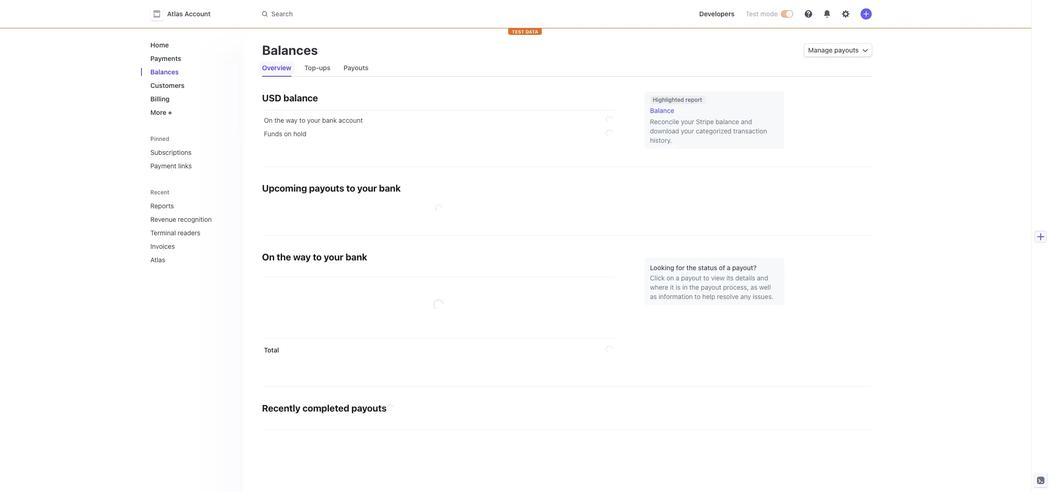 Task type: locate. For each thing, give the bounding box(es) containing it.
2 vertical spatial bank
[[346, 252, 367, 263]]

way for on the way to your bank
[[293, 252, 311, 263]]

0 vertical spatial way
[[286, 116, 298, 124]]

0 horizontal spatial payouts
[[309, 183, 344, 194]]

1 vertical spatial bank
[[379, 183, 401, 194]]

test
[[512, 29, 524, 34]]

manage
[[808, 46, 833, 54]]

as
[[751, 283, 757, 291], [650, 293, 657, 301]]

the inside row
[[274, 116, 284, 124]]

1 vertical spatial and
[[757, 274, 768, 282]]

customers link
[[147, 78, 236, 93]]

grid
[[262, 110, 615, 143]]

payout?
[[732, 264, 757, 272]]

home
[[150, 41, 169, 49]]

on left hold
[[284, 130, 292, 138]]

balances down payments
[[150, 68, 179, 76]]

payout up in
[[681, 274, 702, 282]]

0 vertical spatial balances
[[262, 42, 318, 58]]

balance inside the highlighted report balance reconcile your stripe balance and download your categorized transaction history.
[[716, 118, 739, 126]]

0 vertical spatial on
[[264, 116, 273, 124]]

payouts
[[343, 64, 368, 72]]

way
[[286, 116, 298, 124], [293, 252, 311, 263]]

data
[[525, 29, 538, 34]]

as down where
[[650, 293, 657, 301]]

bank
[[322, 116, 337, 124], [379, 183, 401, 194], [346, 252, 367, 263]]

on for on the way to your bank account
[[264, 116, 273, 124]]

pinned element
[[147, 145, 236, 174]]

billing
[[150, 95, 170, 103]]

overview link
[[258, 61, 295, 74]]

looking
[[650, 264, 674, 272]]

balance up on the way to your bank account
[[283, 93, 318, 103]]

account
[[185, 10, 211, 18]]

help
[[702, 293, 715, 301]]

more
[[150, 108, 166, 116]]

0 vertical spatial payouts
[[834, 46, 859, 54]]

balance up 'categorized'
[[716, 118, 739, 126]]

0 horizontal spatial balances
[[150, 68, 179, 76]]

0 vertical spatial atlas
[[167, 10, 183, 18]]

bank for on the way to your bank
[[346, 252, 367, 263]]

is
[[676, 283, 681, 291]]

tab list containing overview
[[258, 60, 872, 77]]

issues.
[[753, 293, 774, 301]]

payout
[[681, 274, 702, 282], [701, 283, 721, 291]]

billing link
[[147, 91, 236, 107]]

payouts right upcoming at top left
[[309, 183, 344, 194]]

revenue recognition
[[150, 216, 212, 223]]

balances inside core navigation links element
[[150, 68, 179, 76]]

2 vertical spatial payouts
[[351, 403, 387, 414]]

tab list
[[258, 60, 872, 77]]

atlas left account
[[167, 10, 183, 18]]

1 vertical spatial atlas
[[150, 256, 165, 264]]

payouts left svg icon
[[834, 46, 859, 54]]

well
[[759, 283, 771, 291]]

bank for on the way to your bank account
[[322, 116, 337, 124]]

of
[[719, 264, 725, 272]]

payouts link
[[340, 61, 372, 74]]

atlas inside atlas link
[[150, 256, 165, 264]]

1 vertical spatial on
[[262, 252, 275, 263]]

1 vertical spatial payouts
[[309, 183, 344, 194]]

1 horizontal spatial balance
[[716, 118, 739, 126]]

ups
[[319, 64, 330, 72]]

bank inside row
[[322, 116, 337, 124]]

on inside row
[[284, 130, 292, 138]]

recently completed payouts
[[262, 403, 387, 414]]

total grid
[[262, 277, 615, 363]]

0 vertical spatial on
[[284, 130, 292, 138]]

on inside row
[[264, 116, 273, 124]]

on up the it at the right bottom of the page
[[667, 274, 674, 282]]

balances up overview
[[262, 42, 318, 58]]

and inside the highlighted report balance reconcile your stripe balance and download your categorized transaction history.
[[741, 118, 752, 126]]

as left 'well'
[[751, 283, 757, 291]]

funds on hold
[[264, 130, 306, 138]]

payouts right completed
[[351, 403, 387, 414]]

developers
[[699, 10, 734, 18]]

on
[[284, 130, 292, 138], [667, 274, 674, 282]]

terminal readers link
[[147, 225, 223, 241]]

1 vertical spatial balance
[[716, 118, 739, 126]]

payment links link
[[147, 158, 236, 174]]

0 vertical spatial bank
[[322, 116, 337, 124]]

Search text field
[[256, 5, 519, 23]]

in
[[682, 283, 688, 291]]

1 horizontal spatial a
[[727, 264, 730, 272]]

any
[[740, 293, 751, 301]]

payment
[[150, 162, 176, 170]]

1 horizontal spatial as
[[751, 283, 757, 291]]

on the way to your bank
[[262, 252, 367, 263]]

funds on hold row
[[262, 129, 615, 143]]

to
[[299, 116, 305, 124], [346, 183, 355, 194], [313, 252, 322, 263], [703, 274, 709, 282], [695, 293, 701, 301]]

customers
[[150, 81, 185, 89]]

on for on the way to your bank
[[262, 252, 275, 263]]

recent
[[150, 189, 169, 196]]

top-ups
[[304, 64, 330, 72]]

0 horizontal spatial on
[[284, 130, 292, 138]]

0 horizontal spatial bank
[[322, 116, 337, 124]]

atlas account
[[167, 10, 211, 18]]

0 vertical spatial balance
[[283, 93, 318, 103]]

overview tab
[[258, 60, 295, 76]]

total
[[264, 346, 279, 354]]

a up is
[[676, 274, 679, 282]]

atlas
[[167, 10, 183, 18], [150, 256, 165, 264]]

payments link
[[147, 51, 236, 66]]

recent element
[[141, 198, 243, 268]]

top-ups link
[[301, 61, 334, 74]]

0 vertical spatial payout
[[681, 274, 702, 282]]

2 horizontal spatial payouts
[[834, 46, 859, 54]]

1 vertical spatial balances
[[150, 68, 179, 76]]

1 horizontal spatial atlas
[[167, 10, 183, 18]]

payouts inside popup button
[[834, 46, 859, 54]]

1 horizontal spatial bank
[[346, 252, 367, 263]]

1 horizontal spatial on
[[667, 274, 674, 282]]

terminal readers
[[150, 229, 200, 237]]

overview
[[262, 64, 291, 72]]

0 horizontal spatial atlas
[[150, 256, 165, 264]]

your
[[307, 116, 320, 124], [681, 118, 694, 126], [681, 127, 694, 135], [357, 183, 377, 194], [324, 252, 343, 263]]

way inside row
[[286, 116, 298, 124]]

payout up help
[[701, 283, 721, 291]]

total row
[[262, 338, 615, 363]]

funds
[[264, 130, 282, 138]]

on inside looking for the status of a payout? click on a payout to view its details and where it is in the payout process, as well as information to help resolve any issues.
[[667, 274, 674, 282]]

a right of
[[727, 264, 730, 272]]

atlas inside 'atlas account' button
[[167, 10, 183, 18]]

on the way to your bank account
[[264, 116, 363, 124]]

atlas down invoices
[[150, 256, 165, 264]]

0 vertical spatial as
[[751, 283, 757, 291]]

subscriptions link
[[147, 145, 236, 160]]

and up transaction
[[741, 118, 752, 126]]

revenue
[[150, 216, 176, 223]]

0 horizontal spatial and
[[741, 118, 752, 126]]

balance
[[283, 93, 318, 103], [716, 118, 739, 126]]

usd
[[262, 93, 281, 103]]

highlighted
[[653, 96, 684, 103]]

reports link
[[147, 198, 223, 214]]

0 horizontal spatial as
[[650, 293, 657, 301]]

on
[[264, 116, 273, 124], [262, 252, 275, 263]]

1 vertical spatial way
[[293, 252, 311, 263]]

your inside row
[[307, 116, 320, 124]]

core navigation links element
[[147, 37, 236, 120]]

2 horizontal spatial bank
[[379, 183, 401, 194]]

1 vertical spatial on
[[667, 274, 674, 282]]

1 vertical spatial payout
[[701, 283, 721, 291]]

its
[[726, 274, 734, 282]]

developers link
[[695, 7, 738, 21]]

1 horizontal spatial and
[[757, 274, 768, 282]]

0 vertical spatial and
[[741, 118, 752, 126]]

upcoming payouts to your bank
[[262, 183, 401, 194]]

1 vertical spatial a
[[676, 274, 679, 282]]

and
[[741, 118, 752, 126], [757, 274, 768, 282]]

and up 'well'
[[757, 274, 768, 282]]

status
[[698, 264, 717, 272]]

to inside row
[[299, 116, 305, 124]]

payments
[[150, 54, 181, 62]]



Task type: vqa. For each thing, say whether or not it's contained in the screenshot.
Test mode checkbox
no



Task type: describe. For each thing, give the bounding box(es) containing it.
recently
[[262, 403, 300, 414]]

way for on the way to your bank account
[[286, 116, 298, 124]]

subscriptions
[[150, 148, 192, 156]]

and inside looking for the status of a payout? click on a payout to view its details and where it is in the payout process, as well as information to help resolve any issues.
[[757, 274, 768, 282]]

details
[[735, 274, 755, 282]]

test mode
[[746, 10, 778, 18]]

download
[[650, 127, 679, 135]]

atlas for atlas
[[150, 256, 165, 264]]

on the way to your bank account row
[[262, 110, 615, 129]]

0 horizontal spatial balance
[[283, 93, 318, 103]]

atlas account button
[[150, 7, 220, 20]]

balances link
[[147, 64, 236, 80]]

your for on the way to your bank
[[324, 252, 343, 263]]

for
[[676, 264, 685, 272]]

categorized
[[696, 127, 731, 135]]

account
[[339, 116, 363, 124]]

usd balance
[[262, 93, 318, 103]]

your for on the way to your bank account
[[307, 116, 320, 124]]

reconcile
[[650, 118, 679, 126]]

recognition
[[178, 216, 212, 223]]

balance
[[650, 107, 674, 114]]

revenue recognition link
[[147, 212, 223, 227]]

looking for the status of a payout? click on a payout to view its details and where it is in the payout process, as well as information to help resolve any issues.
[[650, 264, 774, 301]]

terminal
[[150, 229, 176, 237]]

payouts for upcoming
[[309, 183, 344, 194]]

click
[[650, 274, 665, 282]]

upcoming
[[262, 183, 307, 194]]

report
[[686, 96, 702, 103]]

settings image
[[842, 10, 849, 18]]

atlas for atlas account
[[167, 10, 183, 18]]

search
[[271, 10, 293, 18]]

grid containing on the way to your bank account
[[262, 110, 615, 143]]

transaction
[[733, 127, 767, 135]]

test
[[746, 10, 759, 18]]

balance link
[[650, 106, 778, 115]]

payouts for manage
[[834, 46, 859, 54]]

pinned navigation links element
[[147, 135, 236, 174]]

invoices link
[[147, 239, 223, 254]]

manage payouts button
[[804, 44, 872, 57]]

top-
[[304, 64, 319, 72]]

loading image
[[605, 129, 613, 137]]

reports
[[150, 202, 174, 210]]

1 horizontal spatial balances
[[262, 42, 318, 58]]

loading image
[[605, 116, 613, 124]]

more +
[[150, 108, 172, 116]]

atlas link
[[147, 252, 223, 268]]

process,
[[723, 283, 749, 291]]

information
[[659, 293, 693, 301]]

completed
[[302, 403, 349, 414]]

it
[[670, 283, 674, 291]]

1 horizontal spatial payouts
[[351, 403, 387, 414]]

payment links
[[150, 162, 192, 170]]

links
[[178, 162, 192, 170]]

stripe
[[696, 118, 714, 126]]

test data
[[512, 29, 538, 34]]

highlighted report balance reconcile your stripe balance and download your categorized transaction history.
[[650, 96, 767, 144]]

help image
[[805, 10, 812, 18]]

manage payouts
[[808, 46, 859, 54]]

hold
[[293, 130, 306, 138]]

view
[[711, 274, 725, 282]]

readers
[[178, 229, 200, 237]]

resolve
[[717, 293, 739, 301]]

home link
[[147, 37, 236, 53]]

recent navigation links element
[[141, 189, 243, 268]]

0 vertical spatial a
[[727, 264, 730, 272]]

svg image
[[862, 48, 868, 53]]

where
[[650, 283, 668, 291]]

Search search field
[[256, 5, 519, 23]]

pinned
[[150, 135, 169, 142]]

mode
[[760, 10, 778, 18]]

+
[[168, 108, 172, 116]]

invoices
[[150, 242, 175, 250]]

1 vertical spatial as
[[650, 293, 657, 301]]

0 horizontal spatial a
[[676, 274, 679, 282]]

history.
[[650, 136, 672, 144]]

your for highlighted report balance reconcile your stripe balance and download your categorized transaction history.
[[681, 118, 694, 126]]



